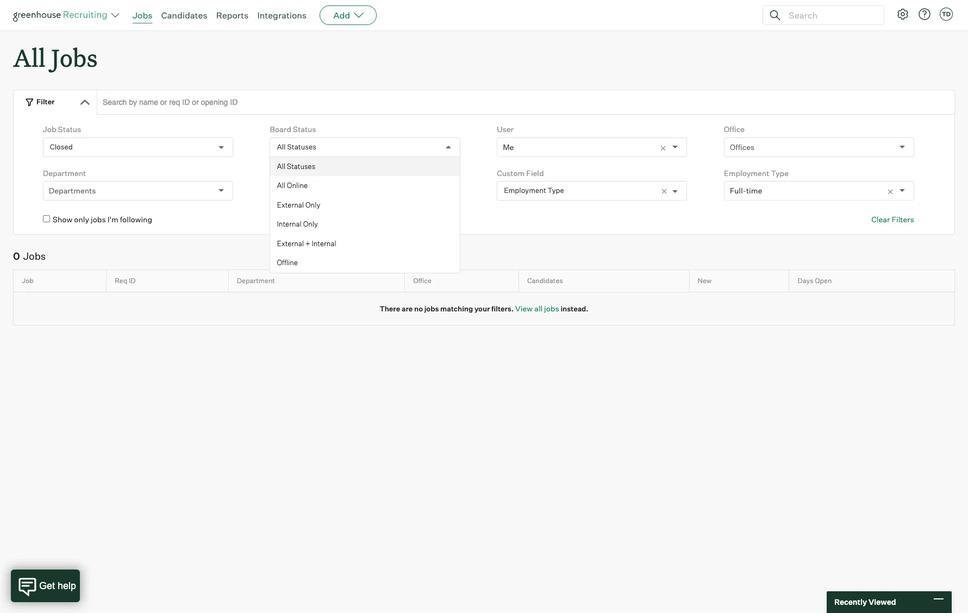 Task type: vqa. For each thing, say whether or not it's contained in the screenshot.
leftmost Status
yes



Task type: describe. For each thing, give the bounding box(es) containing it.
all down role in the left of the page
[[277, 181, 285, 190]]

online
[[287, 181, 308, 190]]

all
[[534, 304, 543, 313]]

external only
[[277, 200, 320, 209]]

status for board status
[[293, 125, 316, 134]]

viewed
[[869, 598, 896, 607]]

integrations
[[257, 10, 307, 21]]

1 all statuses from the top
[[277, 142, 316, 151]]

there
[[380, 304, 400, 313]]

Search by name or req ID or opening ID text field
[[97, 90, 955, 115]]

filters.
[[492, 304, 514, 313]]

only for internal only
[[303, 220, 318, 228]]

1 horizontal spatial department
[[237, 277, 275, 285]]

1 horizontal spatial office
[[724, 125, 745, 134]]

time
[[747, 186, 762, 195]]

days
[[798, 277, 814, 285]]

0
[[13, 250, 20, 262]]

show only template jobs
[[280, 215, 366, 224]]

offline
[[277, 258, 298, 267]]

0 vertical spatial department
[[43, 168, 86, 178]]

me option
[[503, 142, 514, 152]]

open
[[815, 277, 832, 285]]

full-time option
[[730, 186, 762, 195]]

0 horizontal spatial employment type
[[504, 186, 564, 195]]

clear
[[872, 215, 890, 224]]

job for job status
[[43, 125, 56, 134]]

all up all online
[[277, 162, 285, 171]]

only for jobs
[[74, 215, 89, 224]]

jobs link
[[133, 10, 153, 21]]

filter
[[36, 97, 55, 106]]

clear value image for user
[[660, 144, 667, 152]]

td button
[[938, 5, 955, 23]]

1 vertical spatial candidates
[[527, 277, 563, 285]]

are
[[402, 304, 413, 313]]

2 all statuses from the top
[[277, 162, 316, 171]]

all jobs
[[13, 41, 98, 73]]

me
[[503, 142, 514, 152]]

all online
[[277, 181, 308, 190]]

your
[[475, 304, 490, 313]]

candidates link
[[161, 10, 208, 21]]

req
[[115, 277, 127, 285]]

configure image
[[897, 8, 910, 21]]

jobs for all jobs
[[51, 41, 98, 73]]

Show only template jobs checkbox
[[270, 215, 277, 223]]

jobs for 0 jobs
[[23, 250, 46, 262]]

offices
[[730, 142, 755, 152]]

all down board
[[277, 142, 286, 151]]

user
[[497, 125, 514, 134]]

status for job status
[[58, 125, 81, 134]]

td
[[942, 10, 951, 18]]

Show only jobs I'm following checkbox
[[43, 215, 50, 223]]

jobs left 'i'm'
[[91, 215, 106, 224]]

reports
[[216, 10, 249, 21]]

job status
[[43, 125, 81, 134]]

custom field
[[497, 168, 544, 178]]

1 horizontal spatial employment type
[[724, 168, 789, 178]]

0 vertical spatial statuses
[[287, 142, 316, 151]]

view
[[515, 304, 533, 313]]

closed
[[50, 142, 73, 151]]

filters
[[892, 215, 915, 224]]



Task type: locate. For each thing, give the bounding box(es) containing it.
external down all online
[[277, 200, 304, 209]]

type
[[771, 168, 789, 178], [548, 186, 564, 195]]

1 horizontal spatial candidates
[[527, 277, 563, 285]]

office up 'offices'
[[724, 125, 745, 134]]

1 horizontal spatial type
[[771, 168, 789, 178]]

1 show from the left
[[53, 215, 72, 224]]

all
[[13, 41, 46, 73], [277, 142, 286, 151], [277, 162, 285, 171], [277, 181, 285, 190]]

2 show from the left
[[280, 215, 300, 224]]

candidates
[[161, 10, 208, 21], [527, 277, 563, 285]]

employment
[[724, 168, 770, 178], [504, 186, 546, 195]]

board
[[270, 125, 291, 134]]

1 vertical spatial clear value image
[[887, 188, 894, 196]]

0 horizontal spatial show
[[53, 215, 72, 224]]

only up show only template jobs
[[306, 200, 320, 209]]

new
[[698, 277, 712, 285]]

only
[[74, 215, 89, 224], [301, 215, 316, 224]]

jobs inside there are no jobs matching your filters. view all jobs instead.
[[425, 304, 439, 313]]

external
[[277, 200, 304, 209], [277, 239, 304, 248]]

external left +
[[277, 239, 304, 248]]

0 vertical spatial only
[[306, 200, 320, 209]]

1 horizontal spatial clear value element
[[887, 182, 900, 200]]

1 vertical spatial internal
[[312, 239, 336, 248]]

recently
[[835, 598, 867, 607]]

field
[[527, 168, 544, 178]]

statuses up online
[[287, 162, 316, 171]]

1 horizontal spatial only
[[301, 215, 316, 224]]

jobs
[[91, 215, 106, 224], [351, 215, 366, 224], [544, 304, 559, 313], [425, 304, 439, 313]]

0 vertical spatial clear value image
[[660, 144, 667, 152]]

0 horizontal spatial type
[[548, 186, 564, 195]]

employment up full-time "option"
[[724, 168, 770, 178]]

clear filters link
[[872, 214, 915, 225]]

internal right +
[[312, 239, 336, 248]]

0 vertical spatial employment
[[724, 168, 770, 178]]

candidates up all
[[527, 277, 563, 285]]

1 vertical spatial clear value element
[[887, 182, 900, 200]]

0 horizontal spatial office
[[413, 277, 432, 285]]

1 vertical spatial job
[[22, 277, 34, 285]]

0 horizontal spatial only
[[74, 215, 89, 224]]

jobs right 'template'
[[351, 215, 366, 224]]

clear value image for employment type
[[887, 188, 894, 196]]

custom
[[497, 168, 525, 178]]

0 horizontal spatial employment
[[504, 186, 546, 195]]

2 horizontal spatial jobs
[[133, 10, 153, 21]]

office up no
[[413, 277, 432, 285]]

internal
[[277, 220, 302, 228], [312, 239, 336, 248]]

only
[[306, 200, 320, 209], [303, 220, 318, 228]]

2 external from the top
[[277, 239, 304, 248]]

jobs
[[133, 10, 153, 21], [51, 41, 98, 73], [23, 250, 46, 262]]

role
[[270, 168, 286, 178]]

add button
[[320, 5, 377, 25]]

1 horizontal spatial employment
[[724, 168, 770, 178]]

view all jobs link
[[515, 304, 559, 313]]

show only jobs i'm following
[[53, 215, 152, 224]]

all statuses down board status
[[277, 142, 316, 151]]

show right show only template jobs checkbox
[[280, 215, 300, 224]]

all statuses
[[277, 142, 316, 151], [277, 162, 316, 171]]

0 vertical spatial candidates
[[161, 10, 208, 21]]

departments
[[49, 186, 96, 195]]

show for show only template jobs
[[280, 215, 300, 224]]

0 horizontal spatial status
[[58, 125, 81, 134]]

jobs right no
[[425, 304, 439, 313]]

show
[[53, 215, 72, 224], [280, 215, 300, 224]]

+
[[306, 239, 310, 248]]

1 horizontal spatial status
[[293, 125, 316, 134]]

i'm
[[108, 215, 118, 224]]

0 horizontal spatial department
[[43, 168, 86, 178]]

all up filter
[[13, 41, 46, 73]]

0 horizontal spatial clear value image
[[660, 144, 667, 152]]

0 vertical spatial external
[[277, 200, 304, 209]]

1 external from the top
[[277, 200, 304, 209]]

statuses
[[287, 142, 316, 151], [287, 162, 316, 171]]

0 vertical spatial office
[[724, 125, 745, 134]]

department
[[43, 168, 86, 178], [237, 277, 275, 285]]

req id
[[115, 277, 136, 285]]

job for job
[[22, 277, 34, 285]]

days open
[[798, 277, 832, 285]]

1 vertical spatial all statuses
[[277, 162, 316, 171]]

0 horizontal spatial candidates
[[161, 10, 208, 21]]

2 status from the left
[[293, 125, 316, 134]]

job
[[43, 125, 56, 134], [22, 277, 34, 285]]

jobs down the greenhouse recruiting image
[[51, 41, 98, 73]]

0 horizontal spatial clear value element
[[660, 138, 673, 156]]

job down 0 jobs
[[22, 277, 34, 285]]

2 only from the left
[[301, 215, 316, 224]]

external for external only
[[277, 200, 304, 209]]

full-
[[730, 186, 747, 195]]

0 vertical spatial job
[[43, 125, 56, 134]]

1 only from the left
[[74, 215, 89, 224]]

only up +
[[303, 220, 318, 228]]

1 vertical spatial employment
[[504, 186, 546, 195]]

candidates right "jobs" link
[[161, 10, 208, 21]]

1 horizontal spatial jobs
[[51, 41, 98, 73]]

1 horizontal spatial internal
[[312, 239, 336, 248]]

recently viewed
[[835, 598, 896, 607]]

following
[[120, 215, 152, 224]]

there are no jobs matching your filters. view all jobs instead.
[[380, 304, 589, 313]]

1 vertical spatial jobs
[[51, 41, 98, 73]]

Search text field
[[786, 7, 874, 23]]

jobs left candidates link
[[133, 10, 153, 21]]

only down external only
[[301, 215, 316, 224]]

1 vertical spatial external
[[277, 239, 304, 248]]

0 horizontal spatial internal
[[277, 220, 302, 228]]

0 horizontal spatial job
[[22, 277, 34, 285]]

1 vertical spatial office
[[413, 277, 432, 285]]

employment type up time
[[724, 168, 789, 178]]

clear value element for user
[[660, 138, 673, 156]]

only for template
[[301, 215, 316, 224]]

template
[[318, 215, 350, 224]]

greenhouse recruiting image
[[13, 9, 111, 22]]

no
[[414, 304, 423, 313]]

employment down the custom field
[[504, 186, 546, 195]]

jobs right the 0
[[23, 250, 46, 262]]

employment type
[[724, 168, 789, 178], [504, 186, 564, 195]]

id
[[129, 277, 136, 285]]

td button
[[940, 8, 953, 21]]

0 vertical spatial jobs
[[133, 10, 153, 21]]

only down departments
[[74, 215, 89, 224]]

2 vertical spatial jobs
[[23, 250, 46, 262]]

internal only
[[277, 220, 318, 228]]

internal down external only
[[277, 220, 302, 228]]

instead.
[[561, 304, 589, 313]]

full-time
[[730, 186, 762, 195]]

1 vertical spatial statuses
[[287, 162, 316, 171]]

0 jobs
[[13, 250, 46, 262]]

0 vertical spatial clear value element
[[660, 138, 673, 156]]

1 status from the left
[[58, 125, 81, 134]]

statuses down board status
[[287, 142, 316, 151]]

clear value element
[[660, 138, 673, 156], [887, 182, 900, 200]]

add
[[333, 10, 350, 21]]

1 horizontal spatial show
[[280, 215, 300, 224]]

0 vertical spatial type
[[771, 168, 789, 178]]

board status
[[270, 125, 316, 134]]

0 vertical spatial employment type
[[724, 168, 789, 178]]

show right 'show only jobs i'm following' option
[[53, 215, 72, 224]]

status
[[58, 125, 81, 134], [293, 125, 316, 134]]

status up closed
[[58, 125, 81, 134]]

external + internal
[[277, 239, 336, 248]]

all statuses up online
[[277, 162, 316, 171]]

0 vertical spatial internal
[[277, 220, 302, 228]]

0 horizontal spatial jobs
[[23, 250, 46, 262]]

matching
[[441, 304, 473, 313]]

employment type down field
[[504, 186, 564, 195]]

integrations link
[[257, 10, 307, 21]]

0 vertical spatial all statuses
[[277, 142, 316, 151]]

clear value image
[[660, 144, 667, 152], [887, 188, 894, 196]]

1 vertical spatial employment type
[[504, 186, 564, 195]]

1 vertical spatial type
[[548, 186, 564, 195]]

1 horizontal spatial clear value image
[[887, 188, 894, 196]]

1 vertical spatial only
[[303, 220, 318, 228]]

job up closed
[[43, 125, 56, 134]]

clear filters
[[872, 215, 915, 224]]

status right board
[[293, 125, 316, 134]]

jobs right all
[[544, 304, 559, 313]]

external for external + internal
[[277, 239, 304, 248]]

show for show only jobs i'm following
[[53, 215, 72, 224]]

1 vertical spatial department
[[237, 277, 275, 285]]

office
[[724, 125, 745, 134], [413, 277, 432, 285]]

reports link
[[216, 10, 249, 21]]

1 horizontal spatial job
[[43, 125, 56, 134]]

clear value element for employment type
[[887, 182, 900, 200]]

only for external only
[[306, 200, 320, 209]]



